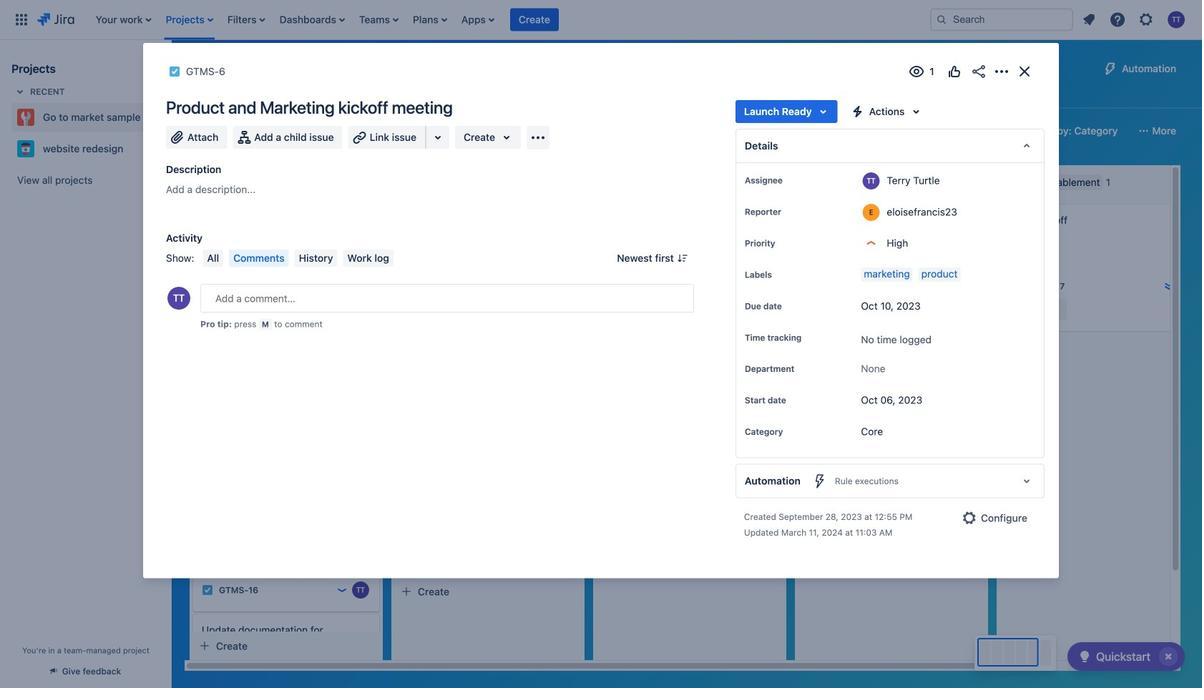 Task type: locate. For each thing, give the bounding box(es) containing it.
0 horizontal spatial task image
[[169, 66, 180, 77]]

due date: 16 november 2023 image
[[205, 564, 216, 575], [205, 564, 216, 575]]

low image
[[337, 585, 348, 596]]

eloisefrancis23 image
[[958, 281, 975, 298], [352, 298, 369, 315], [352, 456, 369, 473]]

Add a comment… field
[[200, 284, 694, 313]]

task image
[[169, 66, 180, 77], [202, 585, 213, 596]]

menu bar
[[200, 250, 397, 267]]

actions image
[[994, 63, 1011, 80]]

1 horizontal spatial list
[[1077, 7, 1194, 33]]

collapse recent projects image
[[11, 83, 29, 100]]

1 horizontal spatial task image
[[202, 585, 213, 596]]

close image
[[1017, 63, 1034, 80]]

check image
[[1077, 649, 1094, 666]]

None search field
[[931, 8, 1074, 31]]

2 list item from the left
[[162, 0, 218, 40]]

more information about eloisefrancis23 image
[[863, 204, 880, 221]]

department pin to top. only you can see pinned fields. image
[[798, 363, 809, 375]]

jira image
[[37, 11, 74, 28], [37, 11, 74, 28]]

1 vertical spatial task image
[[202, 585, 213, 596]]

1 list item from the left
[[91, 0, 156, 40]]

dialog
[[143, 43, 1060, 579]]

task image
[[202, 301, 213, 312]]

done image
[[319, 301, 331, 312]]

list item
[[91, 0, 156, 40], [162, 0, 218, 40], [223, 0, 270, 40], [275, 0, 349, 40], [355, 0, 403, 40], [409, 0, 452, 40], [457, 0, 499, 40], [510, 0, 559, 40]]

dismiss quickstart image
[[1158, 646, 1181, 669]]

tab list
[[180, 83, 956, 109]]

show subtasks image
[[1045, 301, 1062, 318]]

low image
[[942, 284, 954, 295]]

due date: 11 october 2023 image
[[205, 279, 216, 291]]

7 list item from the left
[[457, 0, 499, 40]]

list
[[89, 0, 919, 40], [1077, 7, 1194, 33]]

vote options: no one has voted for this issue yet. image
[[947, 63, 964, 80]]

show subtasks image
[[641, 306, 658, 324], [236, 324, 253, 341]]

terry turtle image
[[352, 582, 369, 599]]

banner
[[0, 0, 1203, 40]]

0 vertical spatial task image
[[169, 66, 180, 77]]

done image
[[319, 301, 331, 312]]

3 list item from the left
[[223, 0, 270, 40]]



Task type: vqa. For each thing, say whether or not it's contained in the screenshot.
the topmost work
no



Task type: describe. For each thing, give the bounding box(es) containing it.
6 list item from the left
[[409, 0, 452, 40]]

1 horizontal spatial show subtasks image
[[641, 306, 658, 324]]

lowest image
[[1164, 281, 1176, 292]]

details element
[[736, 129, 1045, 163]]

automation element
[[736, 464, 1045, 499]]

add app image
[[530, 129, 547, 146]]

add people image
[[405, 122, 422, 140]]

labels pin to top. only you can see pinned fields. image
[[775, 269, 787, 281]]

assignee pin to top. only you can see pinned fields. image
[[786, 175, 798, 186]]

due date pin to top. only you can see pinned fields. image
[[785, 301, 797, 312]]

terry turtle image
[[554, 318, 571, 335]]

8 list item from the left
[[510, 0, 559, 40]]

0 horizontal spatial show subtasks image
[[236, 324, 253, 341]]

Search board text field
[[190, 121, 299, 141]]

0 horizontal spatial list
[[89, 0, 919, 40]]

link web pages and more image
[[430, 129, 447, 146]]

due date: 11 october 2023 image
[[205, 279, 216, 291]]

due date: 06 december 2023 image
[[407, 299, 418, 311]]

more information about terry turtle image
[[863, 173, 880, 190]]

search image
[[937, 14, 948, 25]]

5 list item from the left
[[355, 0, 403, 40]]

4 list item from the left
[[275, 0, 349, 40]]

copy link to issue image
[[223, 65, 234, 77]]

medium image
[[337, 301, 348, 312]]

Search field
[[931, 8, 1074, 31]]

reporter pin to top. only you can see pinned fields. image
[[785, 206, 796, 218]]

primary element
[[9, 0, 919, 40]]

content creation element
[[208, 175, 291, 190]]

automation image
[[1103, 60, 1120, 77]]

due date: 06 december 2023 image
[[407, 299, 418, 311]]

sales enablement element
[[1016, 175, 1104, 190]]



